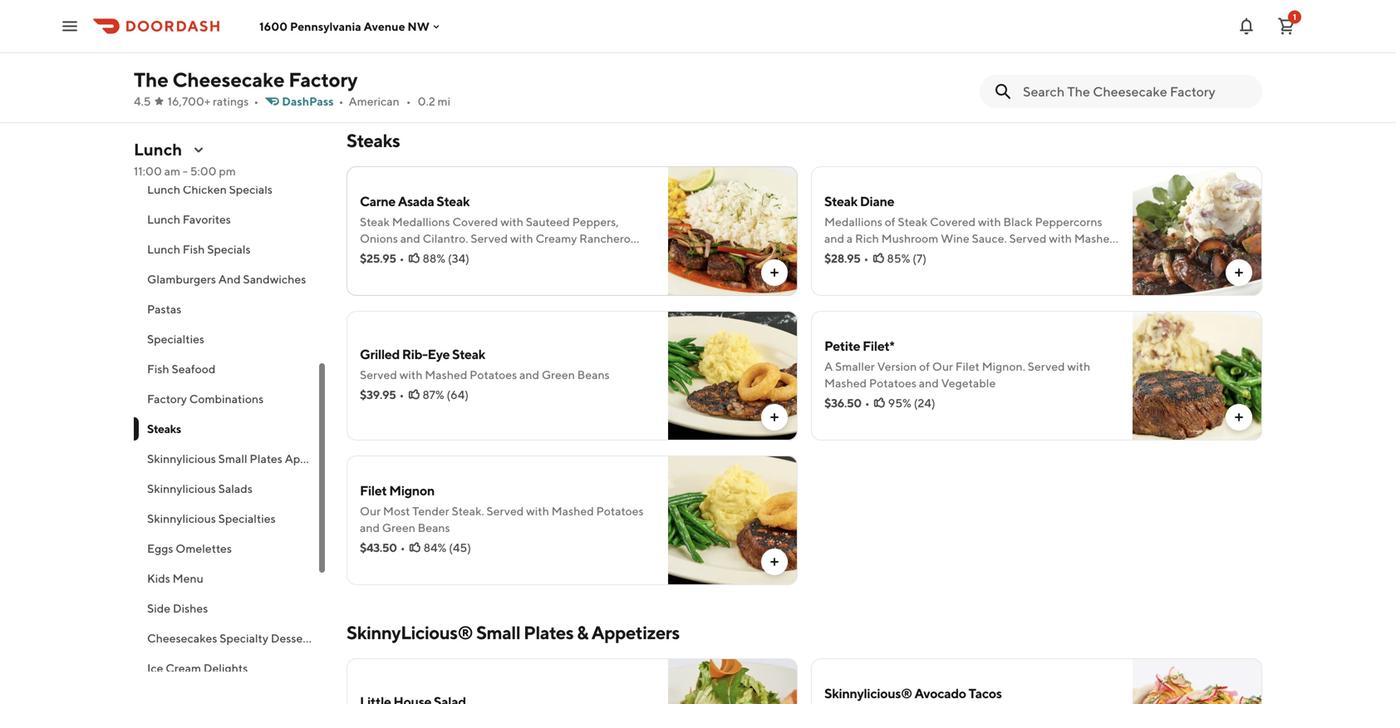 Task type: describe. For each thing, give the bounding box(es) containing it.
covered for carne asada steak
[[453, 215, 498, 229]]

tacos
[[969, 685, 1002, 701]]

favorites
[[183, 212, 231, 226]]

rich
[[855, 232, 879, 245]]

beans inside filet mignon our most tender steak. served with mashed potatoes and green beans
[[418, 521, 450, 535]]

eye
[[428, 346, 450, 362]]

mashed inside the petite filet* a smaller version of our filet mignon. served with mashed potatoes and vegetable
[[825, 376, 867, 390]]

seafood
[[172, 362, 216, 376]]

appetizers inside button
[[285, 452, 342, 466]]

am
[[164, 164, 180, 178]]

$25.95
[[360, 251, 396, 265]]

1 items, open order cart image
[[1277, 16, 1297, 36]]

small for skinnylicious®
[[476, 622, 521, 643]]

with up rice
[[510, 232, 533, 245]]

a
[[825, 360, 833, 373]]

cheesecakes specialty desserts
[[147, 631, 316, 645]]

glamburgers and sandwiches button
[[134, 264, 327, 294]]

87%
[[423, 388, 444, 402]]

little house salad image
[[668, 658, 798, 704]]

potatoes inside filet mignon our most tender steak. served with mashed potatoes and green beans
[[597, 504, 644, 518]]

(7)
[[913, 251, 927, 265]]

fish seafood button
[[134, 354, 327, 384]]

(45)
[[449, 541, 471, 555]]

grilled inside steak diane medallions of steak covered with black peppercorns and a rich mushroom wine sauce. served with mashed potatoes and grilled onions
[[897, 248, 933, 262]]

4.5
[[134, 94, 151, 108]]

mashed inside filet mignon our most tender steak. served with mashed potatoes and green beans
[[552, 504, 594, 518]]

cilantro.
[[423, 232, 468, 245]]

notification bell image
[[1237, 16, 1257, 36]]

0 vertical spatial fish
[[183, 242, 205, 256]]

1
[[1294, 12, 1297, 22]]

american
[[349, 94, 400, 108]]

$25.95 •
[[360, 251, 404, 265]]

pennsylvania
[[290, 19, 361, 33]]

(24)
[[914, 396, 936, 410]]

16,700+ ratings •
[[168, 94, 259, 108]]

mushroom
[[882, 232, 939, 245]]

a
[[847, 232, 853, 245]]

of inside steak diane medallions of steak covered with black peppercorns and a rich mushroom wine sauce. served with mashed potatoes and grilled onions
[[885, 215, 896, 229]]

asada
[[398, 193, 434, 209]]

with inside "grilled rib-eye steak served with mashed potatoes and green beans"
[[400, 368, 423, 382]]

herb
[[457, 7, 486, 23]]

84%
[[424, 541, 447, 555]]

steak diane and herb crusted salmon image
[[668, 0, 798, 93]]

open menu image
[[60, 16, 80, 36]]

skinnylicious specialties
[[147, 512, 276, 525]]

skinnylicious small plates appetizers button
[[134, 444, 342, 474]]

factory combinations
[[147, 392, 264, 406]]

lunch chicken specials button
[[134, 175, 327, 205]]

lunch fish specials
[[147, 242, 251, 256]]

potatoes inside "grilled rib-eye steak served with mashed potatoes and green beans"
[[470, 368, 517, 382]]

skinnylicious®
[[347, 622, 473, 643]]

onions inside steak diane medallions of steak covered with black peppercorns and a rich mushroom wine sauce. served with mashed potatoes and grilled onions
[[935, 248, 973, 262]]

11:00
[[134, 164, 162, 178]]

skinnylicious salads button
[[134, 474, 327, 504]]

with down peppercorns
[[1049, 232, 1072, 245]]

carne asada steak steak medallions covered with sauteed peppers, onions and cilantro.  served with creamy ranchero sauce, fresh corn and white rice
[[360, 193, 631, 262]]

green inside filet mignon our most tender steak. served with mashed potatoes and green beans
[[382, 521, 416, 535]]

corn
[[429, 248, 456, 262]]

mashed inside steak diane medallions of steak covered with black peppercorns and a rich mushroom wine sauce. served with mashed potatoes and grilled onions
[[1075, 232, 1117, 245]]

skinnylicious for skinnylicious specialties
[[147, 512, 216, 525]]

16,700+
[[168, 94, 210, 108]]

and inside "grilled rib-eye steak served with mashed potatoes and green beans"
[[520, 368, 540, 382]]

filet inside filet mignon our most tender steak. served with mashed potatoes and green beans
[[360, 483, 387, 498]]

avocado
[[915, 685, 967, 701]]

small for skinnylicious
[[218, 452, 247, 466]]

kids
[[147, 572, 170, 585]]

fresh
[[397, 248, 427, 262]]

lunch for lunch
[[134, 140, 182, 159]]

95%
[[888, 396, 912, 410]]

grilled rib-eye steak served with mashed potatoes and green beans
[[360, 346, 610, 382]]

-
[[183, 164, 188, 178]]

served inside carne asada steak steak medallions covered with sauteed peppers, onions and cilantro.  served with creamy ranchero sauce, fresh corn and white rice
[[471, 232, 508, 245]]

filet*
[[863, 338, 895, 354]]

ice
[[147, 661, 163, 675]]

filet mignon our most tender steak. served with mashed potatoes and green beans
[[360, 483, 644, 535]]

grilled rib-eye steak image
[[668, 311, 798, 441]]

sauce,
[[360, 248, 395, 262]]

$28.95 •
[[825, 251, 869, 265]]

potatoes inside the petite filet* a smaller version of our filet mignon. served with mashed potatoes and vegetable
[[870, 376, 917, 390]]

side dishes
[[147, 601, 208, 615]]

pm
[[219, 164, 236, 178]]

white
[[480, 248, 513, 262]]

lunch for lunch chicken specials
[[147, 182, 180, 196]]

$36.50 •
[[825, 396, 870, 410]]

• for $39.95 •
[[399, 388, 404, 402]]

mignon
[[389, 483, 435, 498]]

$36.50
[[825, 396, 862, 410]]

green inside "grilled rib-eye steak served with mashed potatoes and green beans"
[[542, 368, 575, 382]]

eggs omelettes button
[[134, 534, 327, 564]]

0 vertical spatial factory
[[289, 68, 358, 91]]

lunch for lunch favorites
[[147, 212, 180, 226]]

served inside the petite filet* a smaller version of our filet mignon. served with mashed potatoes and vegetable
[[1028, 360, 1065, 373]]

menu
[[173, 572, 204, 585]]

american • 0.2 mi
[[349, 94, 451, 108]]

and
[[218, 272, 241, 286]]

eggs omelettes
[[147, 542, 232, 555]]

add item to cart image for grilled rib-eye steak
[[768, 411, 781, 424]]

factory combinations button
[[134, 384, 327, 414]]

petite
[[825, 338, 861, 354]]

glamburgers
[[147, 272, 216, 286]]

wine
[[941, 232, 970, 245]]

avenue
[[364, 19, 405, 33]]

95% (24)
[[888, 396, 936, 410]]

steak inside "grilled rib-eye steak served with mashed potatoes and green beans"
[[452, 346, 485, 362]]

specials for lunch fish specials
[[207, 242, 251, 256]]



Task type: vqa. For each thing, say whether or not it's contained in the screenshot.
red
no



Task type: locate. For each thing, give the bounding box(es) containing it.
covered up wine
[[930, 215, 976, 229]]

with up sauce.
[[978, 215, 1001, 229]]

• for $43.50 •
[[400, 541, 405, 555]]

0 vertical spatial onions
[[360, 232, 398, 245]]

1 vertical spatial fish
[[147, 362, 169, 376]]

0 horizontal spatial medallions
[[392, 215, 450, 229]]

mashed inside "grilled rib-eye steak served with mashed potatoes and green beans"
[[425, 368, 468, 382]]

2 vertical spatial skinnylicious
[[147, 512, 216, 525]]

plates
[[250, 452, 283, 466], [524, 622, 574, 643]]

dashpass
[[282, 94, 334, 108]]

side
[[147, 601, 171, 615]]

beans
[[578, 368, 610, 382], [418, 521, 450, 535]]

specials inside button
[[229, 182, 273, 196]]

appetizers
[[285, 452, 342, 466], [592, 622, 680, 643]]

salmon
[[538, 7, 582, 23]]

Item Search search field
[[1023, 82, 1250, 101]]

fish seafood
[[147, 362, 216, 376]]

medallions up a
[[825, 215, 883, 229]]

87% (64)
[[423, 388, 469, 402]]

1 horizontal spatial small
[[476, 622, 521, 643]]

served right 'steak.'
[[487, 504, 524, 518]]

add item to cart image for carne asada steak
[[768, 266, 781, 279]]

with down rib-
[[400, 368, 423, 382]]

specialties inside button
[[147, 332, 205, 346]]

our inside the petite filet* a smaller version of our filet mignon. served with mashed potatoes and vegetable
[[933, 360, 953, 373]]

11:00 am - 5:00 pm
[[134, 164, 236, 178]]

• for dashpass •
[[339, 94, 344, 108]]

grilled inside "grilled rib-eye steak served with mashed potatoes and green beans"
[[360, 346, 400, 362]]

diane for and
[[395, 7, 430, 23]]

mignon.
[[982, 360, 1026, 373]]

• for $28.95 •
[[864, 251, 869, 265]]

onions inside carne asada steak steak medallions covered with sauteed peppers, onions and cilantro.  served with creamy ranchero sauce, fresh corn and white rice
[[360, 232, 398, 245]]

covered inside steak diane medallions of steak covered with black peppercorns and a rich mushroom wine sauce. served with mashed potatoes and grilled onions
[[930, 215, 976, 229]]

• for $25.95 •
[[400, 251, 404, 265]]

filet inside the petite filet* a smaller version of our filet mignon. served with mashed potatoes and vegetable
[[956, 360, 980, 373]]

and inside filet mignon our most tender steak. served with mashed potatoes and green beans
[[360, 521, 380, 535]]

with left sauteed at left
[[501, 215, 524, 229]]

1 vertical spatial plates
[[524, 622, 574, 643]]

2 medallions from the left
[[825, 215, 883, 229]]

combinations
[[189, 392, 264, 406]]

onions down wine
[[935, 248, 973, 262]]

$28.95
[[825, 251, 861, 265]]

menus image
[[192, 143, 206, 156]]

specials down the pm
[[229, 182, 273, 196]]

sauteed
[[526, 215, 570, 229]]

2 vertical spatial add item to cart image
[[768, 555, 781, 569]]

tender
[[413, 504, 449, 518]]

1 horizontal spatial our
[[933, 360, 953, 373]]

plates for &
[[524, 622, 574, 643]]

steak diane and herb crusted salmon
[[360, 7, 582, 23]]

1 vertical spatial grilled
[[360, 346, 400, 362]]

1 horizontal spatial beans
[[578, 368, 610, 382]]

0 vertical spatial filet
[[956, 360, 980, 373]]

1 vertical spatial our
[[360, 504, 381, 518]]

1 horizontal spatial factory
[[289, 68, 358, 91]]

1 vertical spatial specialties
[[218, 512, 276, 525]]

fish left the seafood
[[147, 362, 169, 376]]

version
[[877, 360, 917, 373]]

steak diane image
[[1133, 166, 1263, 296]]

mi
[[438, 94, 451, 108]]

add item to cart image for filet*
[[1233, 411, 1246, 424]]

• right $43.50 in the left bottom of the page
[[400, 541, 405, 555]]

covered up cilantro. at the top left of page
[[453, 215, 498, 229]]

• right $39.95
[[399, 388, 404, 402]]

ice cream delights
[[147, 661, 248, 675]]

0 horizontal spatial fish
[[147, 362, 169, 376]]

with right 'steak.'
[[526, 504, 549, 518]]

1 vertical spatial filet
[[360, 483, 387, 498]]

0 vertical spatial add item to cart image
[[768, 266, 781, 279]]

with right mignon.
[[1068, 360, 1091, 373]]

medallions down asada
[[392, 215, 450, 229]]

desserts
[[271, 631, 316, 645]]

1 medallions from the left
[[392, 215, 450, 229]]

lunch down am
[[147, 182, 180, 196]]

0 horizontal spatial grilled
[[360, 346, 400, 362]]

steak up a
[[825, 193, 858, 209]]

0 vertical spatial grilled
[[897, 248, 933, 262]]

1 horizontal spatial specialties
[[218, 512, 276, 525]]

factory inside factory combinations button
[[147, 392, 187, 406]]

0 vertical spatial small
[[218, 452, 247, 466]]

$43.50 •
[[360, 541, 405, 555]]

potatoes inside steak diane medallions of steak covered with black peppercorns and a rich mushroom wine sauce. served with mashed potatoes and grilled onions
[[825, 248, 872, 262]]

steak right eye
[[452, 346, 485, 362]]

0 vertical spatial specials
[[229, 182, 273, 196]]

3 skinnylicious from the top
[[147, 512, 216, 525]]

glamburgers and sandwiches
[[147, 272, 306, 286]]

0 vertical spatial diane
[[395, 7, 430, 23]]

88% (34)
[[423, 251, 470, 265]]

0 horizontal spatial specialties
[[147, 332, 205, 346]]

1 horizontal spatial grilled
[[897, 248, 933, 262]]

skinnylicious for skinnylicious small plates appetizers
[[147, 452, 216, 466]]

steak up the $29.50
[[360, 7, 393, 23]]

0 horizontal spatial appetizers
[[285, 452, 342, 466]]

0 horizontal spatial diane
[[395, 7, 430, 23]]

factory down fish seafood
[[147, 392, 187, 406]]

steak down carne
[[360, 215, 390, 229]]

lunch
[[134, 140, 182, 159], [147, 182, 180, 196], [147, 212, 180, 226], [147, 242, 180, 256]]

specialties inside button
[[218, 512, 276, 525]]

covered inside carne asada steak steak medallions covered with sauteed peppers, onions and cilantro.  served with creamy ranchero sauce, fresh corn and white rice
[[453, 215, 498, 229]]

specialties down salads at the bottom left of the page
[[218, 512, 276, 525]]

2 skinnylicious from the top
[[147, 482, 216, 495]]

lunch up 11:00 at the top of page
[[134, 140, 182, 159]]

black
[[1004, 215, 1033, 229]]

• left american
[[339, 94, 344, 108]]

1 vertical spatial steaks
[[147, 422, 181, 436]]

specials inside button
[[207, 242, 251, 256]]

0 vertical spatial of
[[885, 215, 896, 229]]

0 vertical spatial appetizers
[[285, 452, 342, 466]]

crusted
[[489, 7, 536, 23]]

ice cream delights button
[[134, 653, 327, 683]]

diane for medallions
[[860, 193, 895, 209]]

0 horizontal spatial factory
[[147, 392, 187, 406]]

1 add item to cart image from the top
[[768, 266, 781, 279]]

0 horizontal spatial small
[[218, 452, 247, 466]]

our
[[933, 360, 953, 373], [360, 504, 381, 518]]

onions up the sauce,
[[360, 232, 398, 245]]

0 horizontal spatial filet
[[360, 483, 387, 498]]

covered for steak diane
[[930, 215, 976, 229]]

1 horizontal spatial medallions
[[825, 215, 883, 229]]

plates left &
[[524, 622, 574, 643]]

diane up the $29.50
[[395, 7, 430, 23]]

0 vertical spatial skinnylicious
[[147, 452, 216, 466]]

served inside filet mignon our most tender steak. served with mashed potatoes and green beans
[[487, 504, 524, 518]]

0 vertical spatial green
[[542, 368, 575, 382]]

1 horizontal spatial green
[[542, 368, 575, 382]]

pastas button
[[134, 294, 327, 324]]

• right $25.95
[[400, 251, 404, 265]]

served inside steak diane medallions of steak covered with black peppercorns and a rich mushroom wine sauce. served with mashed potatoes and grilled onions
[[1010, 232, 1047, 245]]

1 horizontal spatial fish
[[183, 242, 205, 256]]

factory up dashpass •
[[289, 68, 358, 91]]

filet up the most at the left of the page
[[360, 483, 387, 498]]

0 horizontal spatial covered
[[453, 215, 498, 229]]

1 horizontal spatial of
[[920, 360, 930, 373]]

add item to cart image for diane
[[1233, 266, 1246, 279]]

1 vertical spatial onions
[[935, 248, 973, 262]]

0 vertical spatial specialties
[[147, 332, 205, 346]]

rib-
[[402, 346, 428, 362]]

1 skinnylicious from the top
[[147, 452, 216, 466]]

• left 0.2
[[406, 94, 411, 108]]

steak right asada
[[437, 193, 470, 209]]

0 horizontal spatial plates
[[250, 452, 283, 466]]

served up $39.95
[[360, 368, 397, 382]]

1 vertical spatial add item to cart image
[[1233, 411, 1246, 424]]

lunch inside button
[[147, 182, 180, 196]]

carne
[[360, 193, 396, 209]]

1 vertical spatial factory
[[147, 392, 187, 406]]

peppercorns
[[1035, 215, 1103, 229]]

1600 pennsylvania avenue nw
[[259, 19, 430, 33]]

0 horizontal spatial our
[[360, 504, 381, 518]]

skinnylicious up skinnylicious specialties on the bottom of the page
[[147, 482, 216, 495]]

skinnylicious® avocado tacos image
[[1133, 658, 1263, 704]]

1 horizontal spatial steaks
[[347, 130, 400, 151]]

our up vegetable
[[933, 360, 953, 373]]

0 vertical spatial steaks
[[347, 130, 400, 151]]

0 vertical spatial beans
[[578, 368, 610, 382]]

1 vertical spatial specials
[[207, 242, 251, 256]]

add item to cart image
[[768, 266, 781, 279], [768, 411, 781, 424]]

1 vertical spatial green
[[382, 521, 416, 535]]

fish
[[183, 242, 205, 256], [147, 362, 169, 376]]

smaller
[[836, 360, 875, 373]]

filet
[[956, 360, 980, 373], [360, 483, 387, 498]]

rice
[[516, 248, 539, 262]]

2 add item to cart image from the top
[[768, 411, 781, 424]]

diane inside steak diane medallions of steak covered with black peppercorns and a rich mushroom wine sauce. served with mashed potatoes and grilled onions
[[860, 193, 895, 209]]

1 vertical spatial skinnylicious
[[147, 482, 216, 495]]

specials
[[229, 182, 273, 196], [207, 242, 251, 256]]

1600
[[259, 19, 288, 33]]

$39.95
[[360, 388, 396, 402]]

of inside the petite filet* a smaller version of our filet mignon. served with mashed potatoes and vegetable
[[920, 360, 930, 373]]

the
[[134, 68, 169, 91]]

plates for appetizers
[[250, 452, 283, 466]]

$43.50
[[360, 541, 397, 555]]

steaks down american
[[347, 130, 400, 151]]

specialty
[[220, 631, 269, 645]]

• for $36.50 •
[[865, 396, 870, 410]]

0.2
[[418, 94, 435, 108]]

specialties
[[147, 332, 205, 346], [218, 512, 276, 525]]

2 covered from the left
[[930, 215, 976, 229]]

filet mignon image
[[668, 456, 798, 585]]

0 horizontal spatial of
[[885, 215, 896, 229]]

lunch up glamburgers
[[147, 242, 180, 256]]

skinnylicious
[[147, 452, 216, 466], [147, 482, 216, 495], [147, 512, 216, 525]]

served inside "grilled rib-eye steak served with mashed potatoes and green beans"
[[360, 368, 397, 382]]

steaks
[[347, 130, 400, 151], [147, 422, 181, 436]]

steak up mushroom
[[898, 215, 928, 229]]

small
[[218, 452, 247, 466], [476, 622, 521, 643]]

served right mignon.
[[1028, 360, 1065, 373]]

of up mushroom
[[885, 215, 896, 229]]

• down the cheesecake factory
[[254, 94, 259, 108]]

88%
[[423, 251, 446, 265]]

lunch fish specials button
[[134, 234, 327, 264]]

with inside filet mignon our most tender steak. served with mashed potatoes and green beans
[[526, 504, 549, 518]]

0 vertical spatial our
[[933, 360, 953, 373]]

1 vertical spatial small
[[476, 622, 521, 643]]

lunch left favorites
[[147, 212, 180, 226]]

specials for lunch chicken specials
[[229, 182, 273, 196]]

sandwiches
[[243, 272, 306, 286]]

skinnylicious up skinnylicious salads
[[147, 452, 216, 466]]

served up white
[[471, 232, 508, 245]]

lunch for lunch fish specials
[[147, 242, 180, 256]]

skinnylicious for skinnylicious salads
[[147, 482, 216, 495]]

cheesecakes specialty desserts button
[[134, 624, 327, 653]]

plates up salads at the bottom left of the page
[[250, 452, 283, 466]]

85% (7)
[[887, 251, 927, 265]]

• for american • 0.2 mi
[[406, 94, 411, 108]]

eggs
[[147, 542, 173, 555]]

plates inside button
[[250, 452, 283, 466]]

peppers,
[[572, 215, 619, 229]]

small inside button
[[218, 452, 247, 466]]

add item to cart image
[[1233, 266, 1246, 279], [1233, 411, 1246, 424], [768, 555, 781, 569]]

84% (45)
[[424, 541, 471, 555]]

0 vertical spatial add item to cart image
[[1233, 266, 1246, 279]]

nw
[[408, 19, 430, 33]]

specialties up fish seafood
[[147, 332, 205, 346]]

served down "black"
[[1010, 232, 1047, 245]]

1 horizontal spatial onions
[[935, 248, 973, 262]]

add item to cart image for mignon
[[768, 555, 781, 569]]

1 vertical spatial beans
[[418, 521, 450, 535]]

filet up vegetable
[[956, 360, 980, 373]]

1 horizontal spatial covered
[[930, 215, 976, 229]]

medallions inside steak diane medallions of steak covered with black peppercorns and a rich mushroom wine sauce. served with mashed potatoes and grilled onions
[[825, 215, 883, 229]]

• down rich
[[864, 251, 869, 265]]

1 horizontal spatial filet
[[956, 360, 980, 373]]

our left the most at the left of the page
[[360, 504, 381, 518]]

and inside the petite filet* a smaller version of our filet mignon. served with mashed potatoes and vegetable
[[919, 376, 939, 390]]

&
[[577, 622, 588, 643]]

ratings
[[213, 94, 249, 108]]

(64)
[[447, 388, 469, 402]]

delights
[[204, 661, 248, 675]]

1 covered from the left
[[453, 215, 498, 229]]

0 vertical spatial plates
[[250, 452, 283, 466]]

1 vertical spatial diane
[[860, 193, 895, 209]]

steaks down factory combinations
[[147, 422, 181, 436]]

omelettes
[[176, 542, 232, 555]]

skinnylicious small plates appetizers
[[147, 452, 342, 466]]

of right version
[[920, 360, 930, 373]]

cheesecake
[[172, 68, 285, 91]]

medallions inside carne asada steak steak medallions covered with sauteed peppers, onions and cilantro.  served with creamy ranchero sauce, fresh corn and white rice
[[392, 215, 450, 229]]

steak diane medallions of steak covered with black peppercorns and a rich mushroom wine sauce. served with mashed potatoes and grilled onions
[[825, 193, 1117, 262]]

skinnylicious salads
[[147, 482, 253, 495]]

fish down the lunch favorites
[[183, 242, 205, 256]]

0 horizontal spatial steaks
[[147, 422, 181, 436]]

specials down lunch favorites button
[[207, 242, 251, 256]]

carne asada steak image
[[668, 166, 798, 296]]

• right $36.50
[[865, 396, 870, 410]]

sauce.
[[972, 232, 1007, 245]]

skinnylicious®
[[825, 685, 912, 701]]

petite filet* image
[[1133, 311, 1263, 441]]

grilled left rib-
[[360, 346, 400, 362]]

0 horizontal spatial green
[[382, 521, 416, 535]]

our inside filet mignon our most tender steak. served with mashed potatoes and green beans
[[360, 504, 381, 518]]

vegetable
[[942, 376, 996, 390]]

skinnylicious® small plates & appetizers
[[347, 622, 680, 643]]

ranchero
[[580, 232, 631, 245]]

1 horizontal spatial diane
[[860, 193, 895, 209]]

skinnylicious inside button
[[147, 482, 216, 495]]

grilled down mushroom
[[897, 248, 933, 262]]

1 horizontal spatial appetizers
[[592, 622, 680, 643]]

beans inside "grilled rib-eye steak served with mashed potatoes and green beans"
[[578, 368, 610, 382]]

skinnylicious up eggs omelettes
[[147, 512, 216, 525]]

1 vertical spatial appetizers
[[592, 622, 680, 643]]

factory
[[289, 68, 358, 91], [147, 392, 187, 406]]

0 horizontal spatial beans
[[418, 521, 450, 535]]

with inside the petite filet* a smaller version of our filet mignon. served with mashed potatoes and vegetable
[[1068, 360, 1091, 373]]

5:00
[[190, 164, 217, 178]]

most
[[383, 504, 410, 518]]

1 vertical spatial of
[[920, 360, 930, 373]]

1 horizontal spatial plates
[[524, 622, 574, 643]]

skinnylicious® avocado tacos
[[825, 685, 1002, 701]]

diane up rich
[[860, 193, 895, 209]]

skinnylicious specialties button
[[134, 504, 327, 534]]

of
[[885, 215, 896, 229], [920, 360, 930, 373]]

0 horizontal spatial onions
[[360, 232, 398, 245]]

1 vertical spatial add item to cart image
[[768, 411, 781, 424]]

lunch chicken specials
[[147, 182, 273, 196]]

85%
[[887, 251, 911, 265]]

and
[[432, 7, 454, 23], [401, 232, 421, 245], [825, 232, 845, 245], [458, 248, 478, 262], [874, 248, 894, 262], [520, 368, 540, 382], [919, 376, 939, 390], [360, 521, 380, 535]]



